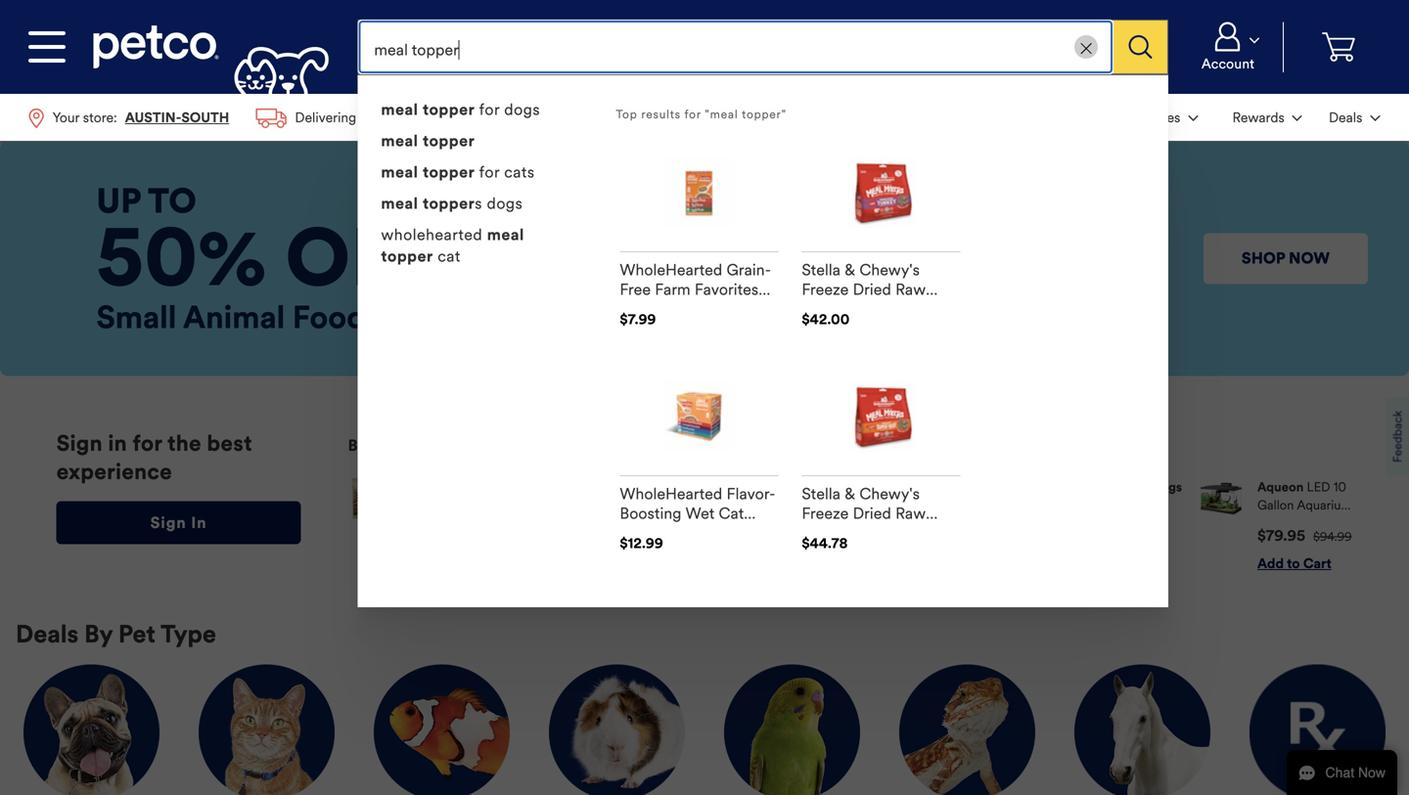 Task type: vqa. For each thing, say whether or not it's contained in the screenshot.
the $79.95 list item
yes



Task type: locate. For each thing, give the bounding box(es) containing it.
0 vertical spatial dogs
[[504, 100, 540, 119]]

sign in button
[[56, 502, 301, 545]]

meal topper for cats
[[381, 162, 535, 182]]

pet pharmacy image
[[1250, 665, 1386, 796]]

meal up meal topper
[[381, 100, 418, 119]]

$76.99
[[575, 527, 624, 545]]

sign in link
[[56, 502, 301, 545]]

list item
[[860, 479, 1012, 573]]

1 horizontal spatial carat down icon 13 button
[[1318, 96, 1392, 139]]

best
[[207, 430, 252, 457]]

topper
[[423, 100, 475, 119], [423, 131, 475, 151], [423, 162, 475, 182], [423, 194, 475, 213], [381, 247, 433, 266]]

dogs
[[504, 100, 540, 119], [487, 194, 523, 213]]

dogs up "cats"
[[504, 100, 540, 119]]

cats
[[504, 162, 535, 182]]

top
[[616, 107, 638, 122]]

for left "cats"
[[479, 162, 500, 182]]

in
[[191, 513, 207, 533]]

sign left in on the bottom left
[[56, 430, 103, 457]]

for up meal topper for cats
[[479, 100, 500, 119]]

$79.95
[[1258, 527, 1306, 545]]

1 horizontal spatial sign
[[150, 513, 187, 533]]

for left the "meal on the top right of page
[[685, 107, 701, 122]]

meal inside wholehearted meal topper cat
[[487, 225, 524, 245]]

topper up meal topper s dogs
[[423, 162, 475, 182]]

meal down meal topper
[[381, 162, 418, 182]]

$9.99
[[800, 530, 831, 545]]

sign inside sign in for the best experience
[[56, 430, 103, 457]]

sign
[[56, 430, 103, 457], [150, 513, 187, 533]]

0 horizontal spatial sign
[[56, 430, 103, 457]]

results
[[641, 107, 681, 122]]

for
[[479, 100, 500, 119], [685, 107, 701, 122], [479, 162, 500, 182], [133, 430, 162, 457]]

best selling products
[[348, 436, 544, 456]]

meal topper for dogs
[[381, 100, 540, 119]]

scroll to top image
[[1365, 697, 1383, 714]]

meal
[[381, 100, 418, 119], [381, 131, 418, 151], [381, 162, 418, 182], [381, 194, 418, 213], [487, 225, 524, 245]]

meal up meal topper for cats
[[381, 131, 418, 151]]

list containing $76.99
[[348, 463, 1353, 589]]

products
[[458, 436, 544, 456]]

dogs right s
[[487, 194, 523, 213]]

1 vertical spatial sign
[[150, 513, 187, 533]]

for for cats
[[479, 162, 500, 182]]

carat down icon 13 image
[[1250, 37, 1260, 43], [1188, 116, 1198, 122], [1293, 116, 1303, 122], [1371, 116, 1380, 122]]

for for the
[[133, 430, 162, 457]]

sign in for the best experience
[[56, 430, 252, 485]]

topper down meal topper for cats
[[423, 194, 475, 213]]

pet
[[118, 620, 155, 650]]

carat down icon 13 button
[[1181, 22, 1275, 72], [1214, 96, 1314, 139]]

styled arrow button link
[[1355, 686, 1394, 725]]

0 vertical spatial sign
[[56, 430, 103, 457]]

for right in on the bottom left
[[133, 430, 162, 457]]

for for "meal
[[685, 107, 701, 122]]

meal up wholehearted on the top of the page
[[381, 194, 418, 213]]

for inside sign in for the best experience
[[133, 430, 162, 457]]

1 vertical spatial carat down icon 13 button
[[1214, 96, 1314, 139]]

meal topper s dogs
[[381, 194, 523, 213]]

meal down meal topper s dogs
[[487, 225, 524, 245]]

deals by pet type
[[16, 620, 216, 650]]

0 horizontal spatial carat down icon 13 button
[[1118, 96, 1210, 139]]

topper for s dogs
[[423, 194, 475, 213]]

the
[[167, 430, 202, 457]]

sign inside button
[[150, 513, 187, 533]]

list
[[16, 94, 437, 142], [1116, 94, 1394, 141], [348, 463, 1353, 589]]

carat down icon 13 button
[[1118, 96, 1210, 139], [1318, 96, 1392, 139]]

deals
[[16, 620, 79, 650]]

topper down wholehearted on the top of the page
[[381, 247, 433, 266]]

1 vertical spatial dogs
[[487, 194, 523, 213]]

by
[[84, 620, 113, 650]]

sign left the in
[[150, 513, 187, 533]]

topper up meal topper
[[423, 100, 475, 119]]



Task type: describe. For each thing, give the bounding box(es) containing it.
$9.99 list item
[[689, 479, 841, 573]]

in
[[108, 430, 127, 457]]

s
[[475, 194, 482, 213]]

carat down icon 13 image for first carat down icon 13 dropdown button from left
[[1188, 116, 1198, 122]]

bird deals image
[[724, 665, 860, 796]]

clear search field text image
[[1081, 43, 1092, 54]]

topper for for cats
[[423, 162, 475, 182]]

close icon 13 button
[[1075, 35, 1098, 59]]

small pet deals image
[[549, 665, 685, 796]]

topper for for dogs
[[423, 100, 475, 119]]

topper"
[[742, 107, 787, 122]]

meal for meal topper for dogs
[[381, 100, 418, 119]]

sign for sign in
[[150, 513, 187, 533]]

$94.99
[[1314, 530, 1352, 545]]

farm and feed deals image
[[1075, 665, 1211, 796]]

dogs for meal topper for dogs
[[504, 100, 540, 119]]

"meal
[[705, 107, 738, 122]]

meal for meal topper for cats
[[381, 162, 418, 182]]

meal for meal topper s dogs
[[381, 194, 418, 213]]

meal topper
[[381, 131, 475, 151]]

dog deals image
[[23, 665, 160, 796]]

reptile deals image
[[899, 665, 1036, 796]]

selling
[[389, 436, 454, 456]]

type
[[161, 620, 216, 650]]

cat
[[438, 247, 461, 266]]

for for dogs
[[479, 100, 500, 119]]

wholehearted
[[381, 225, 483, 245]]

$79.95 $94.99
[[1258, 527, 1352, 545]]

sign in
[[150, 513, 207, 533]]

meal for meal topper
[[381, 131, 418, 151]]

experience
[[56, 458, 172, 485]]

sign for sign in for the best experience
[[56, 430, 103, 457]]

cat deals image
[[199, 665, 335, 796]]

top results for "meal topper"
[[616, 107, 787, 122]]

Search search field
[[358, 20, 1114, 74]]

wholehearted meal topper cat
[[381, 225, 524, 266]]

carat down icon 13 image for the bottom carat down icon 13 popup button
[[1293, 116, 1303, 122]]

1 carat down icon 13 button from the left
[[1118, 96, 1210, 139]]

topper up meal topper for cats
[[423, 131, 475, 151]]

fish deals image
[[374, 665, 510, 796]]

best
[[348, 436, 386, 456]]

carat down icon 13 image for 1st carat down icon 13 dropdown button from right
[[1371, 116, 1380, 122]]

dogs for meal topper s dogs
[[487, 194, 523, 213]]

$79.95 list item
[[1201, 479, 1353, 573]]

2 carat down icon 13 button from the left
[[1318, 96, 1392, 139]]

search image
[[1129, 35, 1153, 59]]

topper inside wholehearted meal topper cat
[[381, 247, 433, 266]]

0 vertical spatial carat down icon 13 button
[[1181, 22, 1275, 72]]



